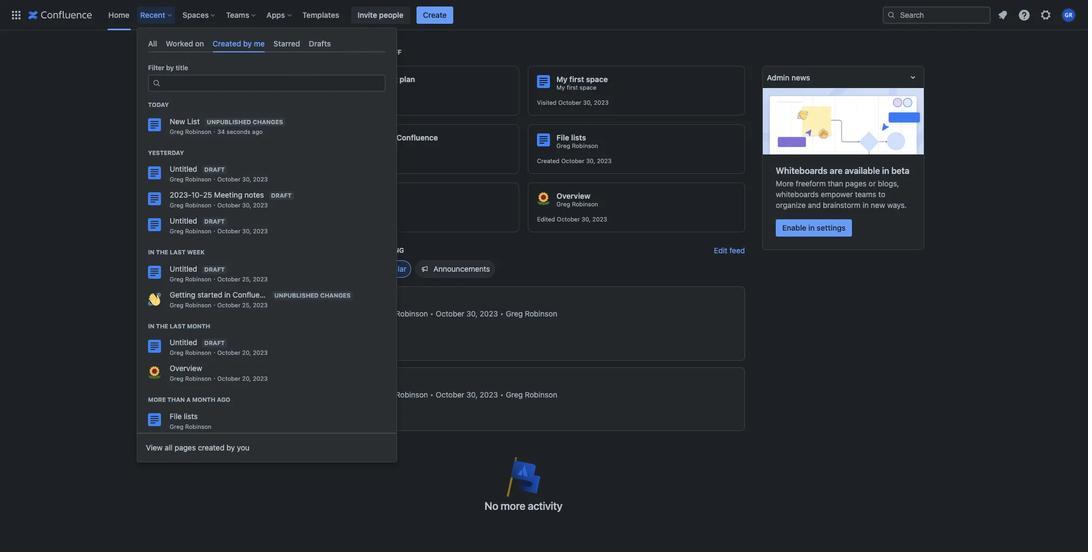 Task type: locate. For each thing, give the bounding box(es) containing it.
greg robinson • october 30, 2023 • greg robinson
[[376, 309, 557, 318], [376, 390, 557, 399]]

enable in settings link
[[776, 219, 852, 237]]

0 vertical spatial overview
[[179, 52, 211, 62]]

visited october 30, 2023
[[537, 99, 609, 106]]

draft up "2023-10-25 meeting notes"
[[204, 166, 225, 173]]

recent inside group
[[179, 72, 203, 81]]

global element
[[6, 0, 881, 30]]

1 vertical spatial getting
[[170, 290, 195, 299]]

0 vertical spatial in
[[148, 249, 154, 256]]

ago right a
[[217, 396, 230, 403]]

0 horizontal spatial my first space link
[[155, 199, 285, 218]]

in the last week element
[[137, 261, 397, 311]]

0 horizontal spatial new list
[[170, 117, 200, 126]]

list
[[187, 117, 200, 126], [370, 296, 385, 306]]

1 horizontal spatial lists
[[571, 133, 586, 142]]

more
[[776, 179, 794, 188], [148, 396, 166, 403]]

by for title
[[166, 64, 174, 72]]

0 vertical spatial created
[[213, 39, 241, 48]]

2 in from the top
[[148, 322, 154, 329]]

my first space link
[[331, 84, 371, 91], [556, 84, 597, 91], [155, 199, 285, 218]]

spaces down yesterday at top
[[162, 165, 186, 172]]

by right 'created'
[[226, 443, 235, 452]]

1 horizontal spatial starred
[[273, 39, 300, 48]]

new list inside 'link'
[[350, 296, 385, 306]]

0 vertical spatial spaces
[[183, 10, 209, 19]]

1 vertical spatial by
[[166, 64, 174, 72]]

1 vertical spatial the
[[156, 322, 168, 329]]

0 vertical spatial new list
[[170, 117, 200, 126]]

・
[[211, 128, 217, 135], [211, 176, 217, 183], [211, 202, 217, 209], [211, 228, 217, 235], [211, 275, 217, 282], [211, 301, 217, 308], [211, 349, 217, 356], [211, 375, 217, 382]]

0 horizontal spatial lists
[[184, 411, 198, 421]]

0 vertical spatial ago
[[252, 128, 263, 135]]

are
[[830, 166, 843, 176]]

0 horizontal spatial starred
[[179, 91, 205, 100]]

draft inside in the last month element
[[204, 339, 225, 346]]

0 vertical spatial changes
[[253, 118, 283, 125]]

in for in the last week
[[148, 249, 154, 256]]

1 horizontal spatial list
[[370, 296, 385, 306]]

october 30, 2023 button
[[436, 308, 498, 319], [436, 390, 498, 400]]

0 vertical spatial october 30, 2023 button
[[436, 308, 498, 319]]

1 horizontal spatial unpublished
[[274, 292, 319, 299]]

created
[[213, 39, 241, 48], [537, 157, 560, 164]]

starred link
[[155, 86, 285, 106]]

me
[[254, 39, 265, 48]]

created
[[198, 443, 224, 452]]

untitled down yesterday at top
[[170, 164, 197, 174]]

1 vertical spatial :sunflower: image
[[148, 366, 161, 379]]

the
[[156, 249, 168, 256], [156, 322, 168, 329]]

edit feed
[[714, 246, 745, 255]]

1 greg robinson • october 30, 2023 • greg robinson from the top
[[376, 309, 557, 318]]

2023-10-25 meeting notes
[[170, 190, 264, 199]]

2023
[[594, 99, 609, 106], [597, 157, 612, 164], [253, 176, 268, 183], [253, 202, 268, 209], [592, 216, 607, 223], [253, 228, 268, 235], [253, 275, 268, 282], [253, 301, 268, 308], [480, 309, 498, 318], [253, 349, 268, 356], [253, 375, 268, 382], [480, 390, 498, 399]]

the down :wave: icon
[[156, 322, 168, 329]]

created inside tab list
[[213, 39, 241, 48]]

3 greg robinson ・ october 30, 2023 from the top
[[170, 228, 268, 235]]

tab list
[[144, 35, 390, 53]]

last for month
[[170, 322, 186, 329]]

1 horizontal spatial created
[[537, 157, 560, 164]]

0 horizontal spatial by
[[166, 64, 174, 72]]

draft
[[204, 166, 225, 173], [271, 192, 292, 199], [204, 218, 225, 225], [204, 266, 225, 273], [204, 339, 225, 346]]

0 horizontal spatial changes
[[253, 118, 283, 125]]

first
[[569, 75, 584, 84], [341, 84, 352, 91], [567, 84, 578, 91], [191, 204, 205, 213]]

apps
[[267, 10, 285, 19]]

in
[[388, 133, 394, 142], [882, 166, 889, 176], [863, 200, 869, 210], [808, 223, 815, 232], [224, 290, 231, 299]]

0
[[206, 131, 210, 139]]

1 horizontal spatial recent
[[179, 72, 203, 81]]

file
[[556, 133, 569, 142], [170, 411, 182, 421]]

brainstorm
[[823, 200, 861, 210]]

1 greg robinson ・ october 20, 2023 from the top
[[170, 349, 268, 356]]

file up created october 30, 2023
[[556, 133, 569, 142]]

1 vertical spatial lists
[[184, 411, 198, 421]]

changes down filter by title text field
[[253, 118, 283, 125]]

0 horizontal spatial than
[[167, 396, 185, 403]]

8 ・ from the top
[[211, 375, 217, 382]]

1 horizontal spatial than
[[828, 179, 843, 188]]

month right a
[[192, 396, 215, 403]]

lists
[[571, 133, 586, 142], [184, 411, 198, 421]]

:sunglasses: image
[[311, 76, 324, 89], [311, 76, 324, 89]]

0 vertical spatial more
[[776, 179, 794, 188]]

announcements button
[[416, 260, 495, 278]]

1 vertical spatial greg robinson
[[179, 184, 230, 193]]

2 25, from the top
[[242, 301, 251, 308]]

greg
[[170, 128, 183, 135], [556, 142, 570, 149], [170, 176, 183, 183], [179, 184, 196, 193], [556, 200, 570, 207], [170, 202, 183, 209], [170, 228, 183, 235], [170, 275, 183, 282], [170, 301, 183, 308], [376, 309, 394, 318], [506, 309, 523, 318], [170, 349, 183, 356], [170, 375, 183, 382], [376, 390, 394, 399], [506, 390, 523, 399], [170, 423, 183, 430]]

0 vertical spatial you
[[356, 48, 370, 56]]

0 vertical spatial file
[[556, 133, 569, 142]]

1 vertical spatial in
[[148, 322, 154, 329]]

1 vertical spatial you
[[237, 443, 250, 452]]

ago down unpublished changes on the left
[[252, 128, 263, 135]]

people
[[379, 10, 403, 19]]

2 the from the top
[[156, 322, 168, 329]]

robinson
[[185, 128, 211, 135], [572, 142, 598, 149], [185, 176, 211, 183], [198, 184, 230, 193], [572, 200, 598, 207], [185, 202, 211, 209], [185, 228, 211, 235], [185, 275, 211, 282], [185, 301, 211, 308], [396, 309, 428, 318], [525, 309, 557, 318], [185, 349, 211, 356], [185, 375, 211, 382], [396, 390, 428, 399], [525, 390, 557, 399], [185, 423, 211, 430]]

1 vertical spatial :sunflower: image
[[148, 366, 161, 379]]

0 horizontal spatial new
[[170, 117, 185, 126]]

in down :wave: image at the bottom left of the page
[[148, 322, 154, 329]]

admin news
[[767, 73, 810, 82]]

1 horizontal spatial changes
[[320, 292, 351, 299]]

3 untitled from the top
[[170, 264, 197, 273]]

yesterday element
[[137, 162, 397, 237]]

greg robinson ・ october 20, 2023 up more than a month ago
[[170, 375, 268, 382]]

you left left on the left top
[[356, 48, 370, 56]]

draft for 2023-10-25 meeting notes
[[204, 166, 225, 173]]

created for created by me
[[213, 39, 241, 48]]

view all pages created by you
[[146, 443, 250, 452]]

2 greg robinson ・ october 30, 2023 from the top
[[170, 202, 268, 209]]

2023 inside the "getting started in confluence unpublished changes greg robinson ・ october 25, 2023"
[[253, 301, 268, 308]]

greg robinson ・ october 30, 2023 down "2023-10-25 meeting notes"
[[170, 202, 268, 209]]

1 in from the top
[[148, 249, 154, 256]]

untitled inside "in the last week" element
[[170, 264, 197, 273]]

greg robinson ・ october 30, 2023
[[170, 176, 268, 183], [170, 202, 268, 209], [170, 228, 268, 235]]

25, up the "getting started in confluence unpublished changes greg robinson ・ october 25, 2023"
[[242, 275, 251, 282]]

confluence for getting started in confluence
[[396, 133, 438, 142]]

greg robinson
[[556, 142, 598, 149], [179, 184, 230, 193], [556, 200, 598, 207]]

1 horizontal spatial new list
[[350, 296, 385, 306]]

0 vertical spatial confluence
[[396, 133, 438, 142]]

ways.
[[887, 200, 907, 210]]

admin
[[767, 73, 790, 82]]

0 vertical spatial greg robinson ・ october 20, 2023
[[170, 349, 268, 356]]

discover what's happening
[[302, 246, 404, 254]]

1 vertical spatial recent
[[179, 72, 203, 81]]

2 last from the top
[[170, 322, 186, 329]]

1 vertical spatial overview
[[556, 191, 590, 200]]

:sunflower: image inside in the last month element
[[148, 366, 161, 379]]

drafts down templates 'link' at the left top
[[309, 39, 331, 48]]

than left a
[[167, 396, 185, 403]]

:sunflower: image
[[537, 192, 550, 205], [148, 366, 161, 379]]

greg robinson ・ october 20, 2023 for untitled
[[170, 349, 268, 356]]

untitled down in the last month on the bottom left
[[170, 338, 197, 347]]

changes inside the "getting started in confluence unpublished changes greg robinson ・ october 25, 2023"
[[320, 292, 351, 299]]

overview inside group
[[179, 52, 211, 62]]

0 vertical spatial list
[[187, 117, 200, 126]]

new inside 'link'
[[350, 296, 368, 306]]

1 vertical spatial spaces
[[162, 165, 186, 172]]

started inside the "getting started in confluence unpublished changes greg robinson ・ october 25, 2023"
[[197, 290, 222, 299]]

:sunflower: image up more than a month ago
[[148, 366, 161, 379]]

30,
[[583, 99, 592, 106], [586, 157, 595, 164], [242, 176, 251, 183], [242, 202, 251, 209], [582, 216, 591, 223], [242, 228, 251, 235], [466, 309, 478, 318], [466, 390, 478, 399]]

freeform
[[796, 179, 826, 188]]

teams
[[226, 10, 249, 19]]

:sunflower: image up edited
[[537, 192, 550, 205]]

1 vertical spatial greg robinson ・ october 30, 2023
[[170, 202, 268, 209]]

all
[[148, 39, 157, 48]]

overview up edited october 30, 2023
[[556, 191, 590, 200]]

0 horizontal spatial created
[[213, 39, 241, 48]]

0 horizontal spatial :sunflower: image
[[148, 366, 161, 379]]

0 vertical spatial than
[[828, 179, 843, 188]]

•
[[430, 309, 434, 318], [500, 309, 504, 318], [430, 390, 434, 399], [500, 390, 504, 399]]

unpublished up 34
[[207, 118, 251, 125]]

1 vertical spatial list
[[370, 296, 385, 306]]

more left a
[[148, 396, 166, 403]]

filter
[[148, 64, 164, 72]]

you right 'created'
[[237, 443, 250, 452]]

0 horizontal spatial pages
[[175, 443, 196, 452]]

month down greg robinson ・ october 25, 2023
[[187, 322, 210, 329]]

0 vertical spatial :sunflower: image
[[537, 192, 550, 205]]

confluence image
[[28, 8, 92, 21], [28, 8, 92, 21]]

more up whiteboards
[[776, 179, 794, 188]]

my first space
[[556, 75, 608, 84], [556, 84, 597, 91], [179, 204, 228, 213]]

1 horizontal spatial drafts
[[309, 39, 331, 48]]

overview for :sunflower: icon in the in the last month element
[[170, 364, 202, 373]]

overview for topmost :sunflower: icon
[[556, 191, 590, 200]]

untitled inside in the last month element
[[170, 338, 197, 347]]

pages down available
[[845, 179, 867, 188]]

0 vertical spatial recent
[[140, 10, 165, 19]]

new list up tasks
[[170, 117, 200, 126]]

1 vertical spatial confluence
[[233, 290, 272, 299]]

create
[[423, 10, 447, 19]]

34
[[217, 128, 225, 135]]

1 horizontal spatial new
[[350, 296, 368, 306]]

1 horizontal spatial confluence
[[396, 133, 438, 142]]

than up empower on the right top of the page
[[828, 179, 843, 188]]

1 horizontal spatial getting
[[331, 133, 358, 142]]

pages right all
[[175, 443, 196, 452]]

0 vertical spatial 20,
[[242, 349, 251, 356]]

file inside file lists greg robinson
[[170, 411, 182, 421]]

:sunflower: image up more than a month ago
[[148, 366, 161, 379]]

2 20, from the top
[[242, 375, 251, 382]]

0 vertical spatial the
[[156, 249, 168, 256]]

starred left pick
[[273, 39, 300, 48]]

2 greg robinson • october 30, 2023 • greg robinson from the top
[[376, 390, 557, 399]]

2 vertical spatial greg robinson
[[556, 200, 598, 207]]

1 vertical spatial ago
[[217, 396, 230, 403]]

2 horizontal spatial by
[[243, 39, 252, 48]]

started for getting started in confluence unpublished changes greg robinson ・ october 25, 2023
[[197, 290, 222, 299]]

confluence inside the "getting started in confluence unpublished changes greg robinson ・ october 25, 2023"
[[233, 290, 272, 299]]

created for created october 30, 2023
[[537, 157, 560, 164]]

unpublished down discover on the top
[[274, 292, 319, 299]]

group containing overview
[[155, 48, 285, 145]]

group
[[155, 48, 285, 145]]

0 vertical spatial greg robinson
[[556, 142, 598, 149]]

october inside the "getting started in confluence unpublished changes greg robinson ・ october 25, 2023"
[[217, 301, 240, 308]]

by left me on the left of page
[[243, 39, 252, 48]]

list inside 'link'
[[370, 296, 385, 306]]

the for in the last month
[[156, 322, 168, 329]]

overview
[[179, 52, 211, 62], [556, 191, 590, 200], [170, 364, 202, 373]]

greg robinson ・ october 20, 2023 down in the last month on the bottom left
[[170, 349, 268, 356]]

yesterday
[[148, 149, 184, 156]]

getting for getting started in confluence
[[331, 133, 358, 142]]

greg robinson for overview
[[556, 200, 598, 207]]

1 vertical spatial new
[[350, 296, 368, 306]]

1 untitled from the top
[[170, 164, 197, 174]]

activity
[[528, 500, 562, 512]]

overview up a
[[170, 364, 202, 373]]

changes down what's
[[320, 292, 351, 299]]

draft for getting started in confluence
[[204, 266, 225, 273]]

1 horizontal spatial more
[[776, 179, 794, 188]]

4 untitled from the top
[[170, 338, 197, 347]]

0 vertical spatial greg robinson ・ october 30, 2023
[[170, 176, 268, 183]]

settings
[[817, 223, 846, 232]]

banner
[[0, 0, 1088, 30]]

6 ・ from the top
[[211, 301, 217, 308]]

0 vertical spatial by
[[243, 39, 252, 48]]

lists down more than a month ago
[[184, 411, 198, 421]]

my
[[556, 75, 567, 84], [331, 84, 339, 91], [556, 84, 565, 91], [179, 204, 189, 213]]

greg inside file lists greg robinson
[[170, 423, 183, 430]]

greg robinson ・ october 20, 2023 for overview
[[170, 375, 268, 382]]

empower
[[821, 190, 853, 199]]

2 vertical spatial greg robinson ・ october 30, 2023
[[170, 228, 268, 235]]

1 horizontal spatial you
[[356, 48, 370, 56]]

1 vertical spatial month
[[192, 396, 215, 403]]

file down more than a month ago
[[170, 411, 182, 421]]

0 horizontal spatial drafts
[[179, 111, 200, 120]]

0 horizontal spatial confluence
[[233, 290, 272, 299]]

untitled for getting started in confluence
[[170, 264, 197, 273]]

recent
[[140, 10, 165, 19], [179, 72, 203, 81]]

unpublished inside the "getting started in confluence unpublished changes greg robinson ・ october 25, 2023"
[[274, 292, 319, 299]]

enable
[[782, 223, 806, 232]]

pages
[[845, 179, 867, 188], [175, 443, 196, 452]]

created down file lists
[[537, 157, 560, 164]]

draft down in the last month on the bottom left
[[204, 339, 225, 346]]

by for me
[[243, 39, 252, 48]]

new list
[[170, 117, 200, 126], [350, 296, 385, 306]]

filter by title
[[148, 64, 188, 72]]

recent down worked on in the top left of the page
[[179, 72, 203, 81]]

1 vertical spatial 25,
[[242, 301, 251, 308]]

1 vertical spatial unpublished
[[274, 292, 319, 299]]

help icon image
[[1018, 8, 1031, 21]]

1 vertical spatial changes
[[320, 292, 351, 299]]

draft up greg robinson ・ october 25, 2023
[[204, 266, 225, 273]]

greg robinson ・ october 30, 2023 up week
[[170, 228, 268, 235]]

0 vertical spatial greg robinson • october 30, 2023 • greg robinson
[[376, 309, 557, 318]]

10-
[[191, 190, 203, 199]]

feed
[[729, 246, 745, 255]]

october
[[558, 99, 581, 106], [561, 157, 584, 164], [217, 176, 240, 183], [217, 202, 240, 209], [557, 216, 580, 223], [217, 228, 240, 235], [217, 275, 240, 282], [217, 301, 240, 308], [436, 309, 464, 318], [217, 349, 240, 356], [217, 375, 240, 382], [436, 390, 464, 399]]

25, down greg robinson ・ october 25, 2023
[[242, 301, 251, 308]]

confluence
[[396, 133, 438, 142], [233, 290, 272, 299]]

new list down "popular" button
[[350, 296, 385, 306]]

tasks
[[179, 130, 198, 139]]

starred down the title
[[179, 91, 205, 100]]

in left week
[[148, 249, 154, 256]]

0 vertical spatial drafts
[[309, 39, 331, 48]]

greg robinson ・ october 30, 2023 up "2023-10-25 meeting notes"
[[170, 176, 268, 183]]

space
[[586, 75, 608, 84], [354, 84, 371, 91], [580, 84, 597, 91], [207, 204, 228, 213]]

drafts up tasks
[[179, 111, 200, 120]]

0 horizontal spatial ago
[[217, 396, 230, 403]]

0 horizontal spatial getting
[[170, 290, 195, 299]]

1 vertical spatial greg robinson ・ october 20, 2023
[[170, 375, 268, 382]]

20,
[[242, 349, 251, 356], [242, 375, 251, 382]]

1 vertical spatial 20,
[[242, 375, 251, 382]]

getting inside the "getting started in confluence unpublished changes greg robinson ・ october 25, 2023"
[[170, 290, 195, 299]]

untitled down the 2023-
[[170, 216, 197, 225]]

1 vertical spatial drafts
[[179, 111, 200, 120]]

new down "popular" button
[[350, 296, 368, 306]]

spaces up on
[[183, 10, 209, 19]]

list down "popular" button
[[370, 296, 385, 306]]

appswitcher icon image
[[10, 8, 23, 21]]

1 vertical spatial greg robinson • october 30, 2023 • greg robinson
[[376, 390, 557, 399]]

untitled down in the last week
[[170, 264, 197, 273]]

all
[[165, 443, 172, 452]]

4 ・ from the top
[[211, 228, 217, 235]]

created right on
[[213, 39, 241, 48]]

1 horizontal spatial started
[[360, 133, 386, 142]]

0 vertical spatial last
[[170, 249, 186, 256]]

2 greg robinson ・ october 20, 2023 from the top
[[170, 375, 268, 382]]

or
[[869, 179, 876, 188]]

week
[[187, 249, 205, 256]]

notification icon image
[[996, 8, 1009, 21]]

news
[[792, 73, 810, 82]]

1 20, from the top
[[242, 349, 251, 356]]

lists inside file lists greg robinson
[[184, 411, 198, 421]]

1 horizontal spatial :sunflower: image
[[537, 192, 550, 205]]

in
[[148, 249, 154, 256], [148, 322, 154, 329]]

2 october 30, 2023 button from the top
[[436, 390, 498, 400]]

new up tasks
[[170, 117, 185, 126]]

1 vertical spatial started
[[197, 290, 222, 299]]

overview inside in the last month element
[[170, 364, 202, 373]]

and
[[808, 200, 821, 210]]

recent button
[[137, 6, 176, 24]]

lists up created october 30, 2023
[[571, 133, 586, 142]]

popular
[[380, 264, 406, 273]]

0 vertical spatial starred
[[273, 39, 300, 48]]

:sunflower: image
[[537, 192, 550, 205], [148, 366, 161, 379]]

no more activity
[[485, 500, 562, 512]]

0 horizontal spatial recent
[[140, 10, 165, 19]]

draft inside "in the last week" element
[[204, 266, 225, 273]]

1 last from the top
[[170, 249, 186, 256]]

list up tasks
[[187, 117, 200, 126]]

1 october 30, 2023 button from the top
[[436, 308, 498, 319]]

:sunflower: image up edited
[[537, 192, 550, 205]]

by left the title
[[166, 64, 174, 72]]

month
[[187, 322, 210, 329], [192, 396, 215, 403]]

1 horizontal spatial by
[[226, 443, 235, 452]]

edit
[[714, 246, 727, 255]]

the left week
[[156, 249, 168, 256]]

recent up all
[[140, 10, 165, 19]]

1 vertical spatial file
[[170, 411, 182, 421]]

0 vertical spatial started
[[360, 133, 386, 142]]

2 horizontal spatial my first space link
[[556, 84, 597, 91]]

overview down on
[[179, 52, 211, 62]]

2 vertical spatial overview
[[170, 364, 202, 373]]

0 horizontal spatial you
[[237, 443, 250, 452]]

created october 30, 2023
[[537, 157, 612, 164]]

1 the from the top
[[156, 249, 168, 256]]

template
[[331, 75, 364, 84]]



Task type: vqa. For each thing, say whether or not it's contained in the screenshot.
the Admin news Dropdown Button
yes



Task type: describe. For each thing, give the bounding box(es) containing it.
no
[[485, 500, 498, 512]]

recent link
[[155, 67, 285, 86]]

-
[[366, 75, 370, 84]]

off
[[389, 48, 402, 56]]

up
[[319, 48, 328, 56]]

worked
[[166, 39, 193, 48]]

home link
[[105, 6, 133, 24]]

drafts link
[[155, 106, 285, 125]]

teams
[[855, 190, 876, 199]]

invite
[[358, 10, 377, 19]]

pick up where you left off
[[302, 48, 402, 56]]

left
[[371, 48, 387, 56]]

whiteboards are available in beta more freeform than pages or blogs, whiteboards empower teams to organize and brainstorm in new ways.
[[776, 166, 909, 210]]

in for in the last month
[[148, 322, 154, 329]]

Filter by title text field
[[164, 76, 378, 91]]

more than a month ago
[[148, 396, 230, 403]]

edited
[[537, 216, 555, 223]]

pick
[[302, 48, 317, 56]]

getting for getting started in confluence unpublished changes greg robinson ・ october 25, 2023
[[170, 290, 195, 299]]

title
[[176, 64, 188, 72]]

greg robinson • october 30, 2023 • greg robinson for first october 30, 2023 button from the bottom of the page
[[376, 390, 557, 399]]

happening
[[365, 246, 404, 254]]

home
[[108, 10, 129, 19]]

0 vertical spatial new
[[170, 117, 185, 126]]

recent inside popup button
[[140, 10, 165, 19]]

whiteboards
[[776, 166, 828, 176]]

where
[[330, 48, 354, 56]]

in the last month
[[148, 322, 210, 329]]

0 vertical spatial unpublished
[[207, 118, 251, 125]]

1 vertical spatial pages
[[175, 443, 196, 452]]

invite people
[[358, 10, 403, 19]]

1 ・ from the top
[[211, 128, 217, 135]]

greg robinson • october 30, 2023 • greg robinson for second october 30, 2023 button from the bottom of the page
[[376, 309, 557, 318]]

than inside whiteboards are available in beta more freeform than pages or blogs, whiteboards empower teams to organize and brainstorm in new ways.
[[828, 179, 843, 188]]

invite people button
[[351, 6, 410, 24]]

draft down "2023-10-25 meeting notes"
[[204, 218, 225, 225]]

plan
[[400, 75, 415, 84]]

file for file lists
[[556, 133, 569, 142]]

lists for file lists
[[571, 133, 586, 142]]

started for getting started in confluence
[[360, 133, 386, 142]]

2 untitled from the top
[[170, 216, 197, 225]]

popular button
[[362, 260, 411, 278]]

in inside the "getting started in confluence unpublished changes greg robinson ・ october 25, 2023"
[[224, 290, 231, 299]]

meeting
[[214, 190, 242, 199]]

admin news button
[[763, 66, 924, 88]]

file lists greg robinson
[[170, 411, 211, 430]]

:wave: image
[[148, 293, 161, 306]]

edit feed button
[[714, 245, 745, 256]]

in the last month element
[[137, 335, 397, 385]]

spaces inside popup button
[[183, 10, 209, 19]]

enable in settings
[[782, 223, 846, 232]]

:sunflower: image inside in the last month element
[[148, 366, 161, 379]]

2 vertical spatial by
[[226, 443, 235, 452]]

blogs,
[[878, 179, 899, 188]]

unstar this space image
[[270, 185, 278, 193]]

template - project plan my first space
[[331, 75, 415, 91]]

new
[[871, 200, 885, 210]]

templates
[[302, 10, 339, 19]]

announcements
[[433, 264, 490, 273]]

view
[[146, 443, 163, 452]]

overview link
[[155, 48, 285, 67]]

draft right notes
[[271, 192, 292, 199]]

greg robinson ・ october 25, 2023
[[170, 275, 268, 282]]

starred inside tab list
[[273, 39, 300, 48]]

2023-
[[170, 190, 191, 199]]

organize
[[776, 200, 806, 210]]

robinson inside the "getting started in confluence unpublished changes greg robinson ・ october 25, 2023"
[[185, 301, 211, 308]]

0 vertical spatial :sunflower: image
[[537, 192, 550, 205]]

settings icon image
[[1039, 8, 1052, 21]]

:wave: image
[[148, 293, 161, 306]]

pages inside whiteboards are available in beta more freeform than pages or blogs, whiteboards empower teams to organize and brainstorm in new ways.
[[845, 179, 867, 188]]

month for a
[[192, 396, 215, 403]]

confluence for getting started in confluence unpublished changes greg robinson ・ october 25, 2023
[[233, 290, 272, 299]]

last for week
[[170, 249, 186, 256]]

greg robinson for file lists
[[556, 142, 598, 149]]

20, for untitled
[[242, 349, 251, 356]]

7 ・ from the top
[[211, 349, 217, 356]]

view all pages created by you link
[[137, 437, 397, 458]]

file lists
[[556, 133, 586, 142]]

on
[[195, 39, 204, 48]]

apps button
[[263, 6, 296, 24]]

1 horizontal spatial my first space link
[[331, 84, 371, 91]]

beta
[[891, 166, 909, 176]]

worked on
[[166, 39, 204, 48]]

1 vertical spatial than
[[167, 396, 185, 403]]

0 horizontal spatial list
[[187, 117, 200, 126]]

whiteboards
[[776, 190, 819, 199]]

create link
[[416, 6, 453, 24]]

untitled for overview
[[170, 338, 197, 347]]

spaces button
[[179, 6, 220, 24]]

first inside 'template - project plan my first space'
[[341, 84, 352, 91]]

banner containing home
[[0, 0, 1088, 30]]

search image
[[887, 11, 896, 19]]

templates link
[[299, 6, 342, 24]]

lists for file lists greg robinson
[[184, 411, 198, 421]]

1 vertical spatial more
[[148, 396, 166, 403]]

a
[[186, 396, 191, 403]]

visited
[[537, 99, 556, 106]]

draft for overview
[[204, 339, 225, 346]]

notes
[[245, 190, 264, 199]]

more
[[501, 500, 525, 512]]

the for in the last week
[[156, 249, 168, 256]]

space inside 'template - project plan my first space'
[[354, 84, 371, 91]]

getting started in confluence
[[331, 133, 438, 142]]

available
[[845, 166, 880, 176]]

1 vertical spatial starred
[[179, 91, 205, 100]]

greg robinson ・ 34 seconds ago
[[170, 128, 263, 135]]

new list link
[[350, 296, 387, 306]]

more inside whiteboards are available in beta more freeform than pages or blogs, whiteboards empower teams to organize and brainstorm in new ways.
[[776, 179, 794, 188]]

5 ・ from the top
[[211, 275, 217, 282]]

drafts inside group
[[179, 111, 200, 120]]

Search field
[[883, 6, 991, 24]]

25, inside the "getting started in confluence unpublished changes greg robinson ・ october 25, 2023"
[[242, 301, 251, 308]]

1 greg robinson ・ october 30, 2023 from the top
[[170, 176, 268, 183]]

created by me
[[213, 39, 265, 48]]

in the last week
[[148, 249, 205, 256]]

1 25, from the top
[[242, 275, 251, 282]]

robinson inside file lists greg robinson
[[185, 423, 211, 430]]

tab list containing all
[[144, 35, 390, 53]]

discover
[[302, 246, 336, 254]]

greg inside the "getting started in confluence unpublished changes greg robinson ・ october 25, 2023"
[[170, 301, 183, 308]]

month for last
[[187, 322, 210, 329]]

1 horizontal spatial ago
[[252, 128, 263, 135]]

3 ・ from the top
[[211, 202, 217, 209]]

25
[[203, 190, 212, 199]]

drafts inside tab list
[[309, 39, 331, 48]]

edited october 30, 2023
[[537, 216, 607, 223]]

unpublished changes
[[207, 118, 283, 125]]

untitled for 2023-10-25 meeting notes
[[170, 164, 197, 174]]

file for file lists greg robinson
[[170, 411, 182, 421]]

2 ・ from the top
[[211, 176, 217, 183]]

・ inside the "getting started in confluence unpublished changes greg robinson ・ october 25, 2023"
[[211, 301, 217, 308]]

my inside 'template - project plan my first space'
[[331, 84, 339, 91]]

seconds
[[227, 128, 250, 135]]

20, for overview
[[242, 375, 251, 382]]



